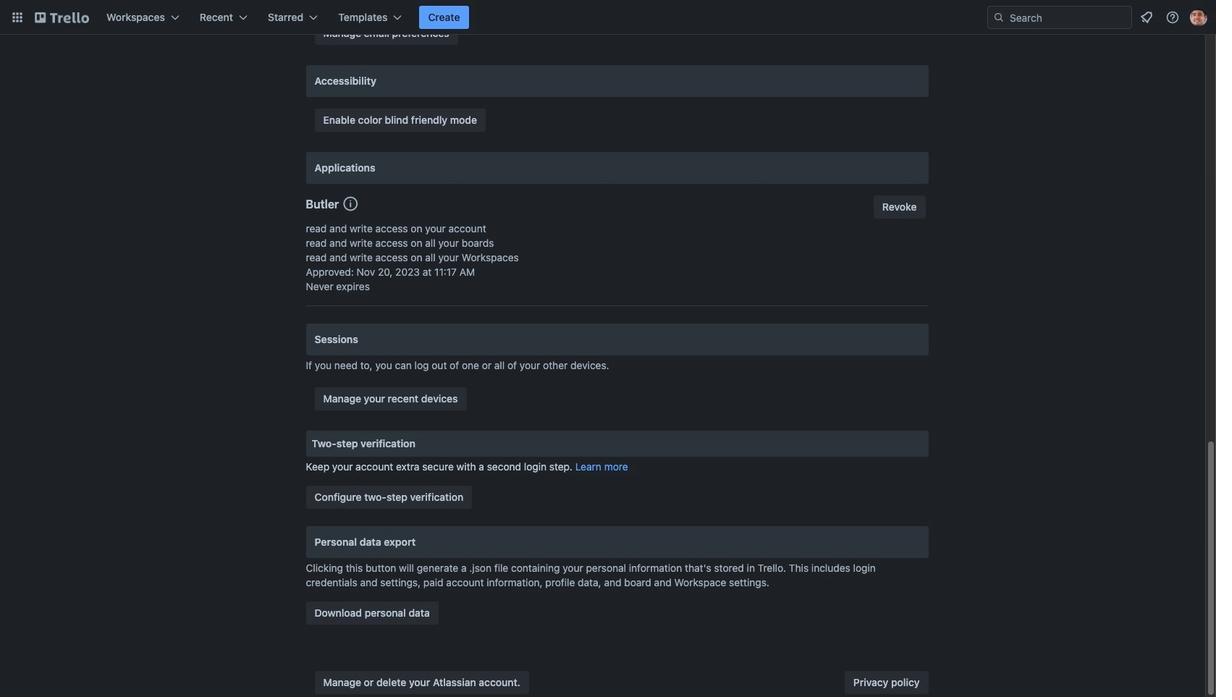 Task type: locate. For each thing, give the bounding box(es) containing it.
None button
[[874, 196, 926, 219]]

james peterson (jamespeterson93) image
[[1191, 9, 1208, 26]]

search image
[[994, 12, 1005, 23]]



Task type: describe. For each thing, give the bounding box(es) containing it.
back to home image
[[35, 6, 89, 29]]

primary element
[[0, 0, 1217, 35]]

0 notifications image
[[1139, 9, 1156, 26]]

open information menu image
[[1166, 10, 1181, 25]]

Search field
[[988, 6, 1133, 29]]



Task type: vqa. For each thing, say whether or not it's contained in the screenshot.
"Star or unstar board" 'icon'
no



